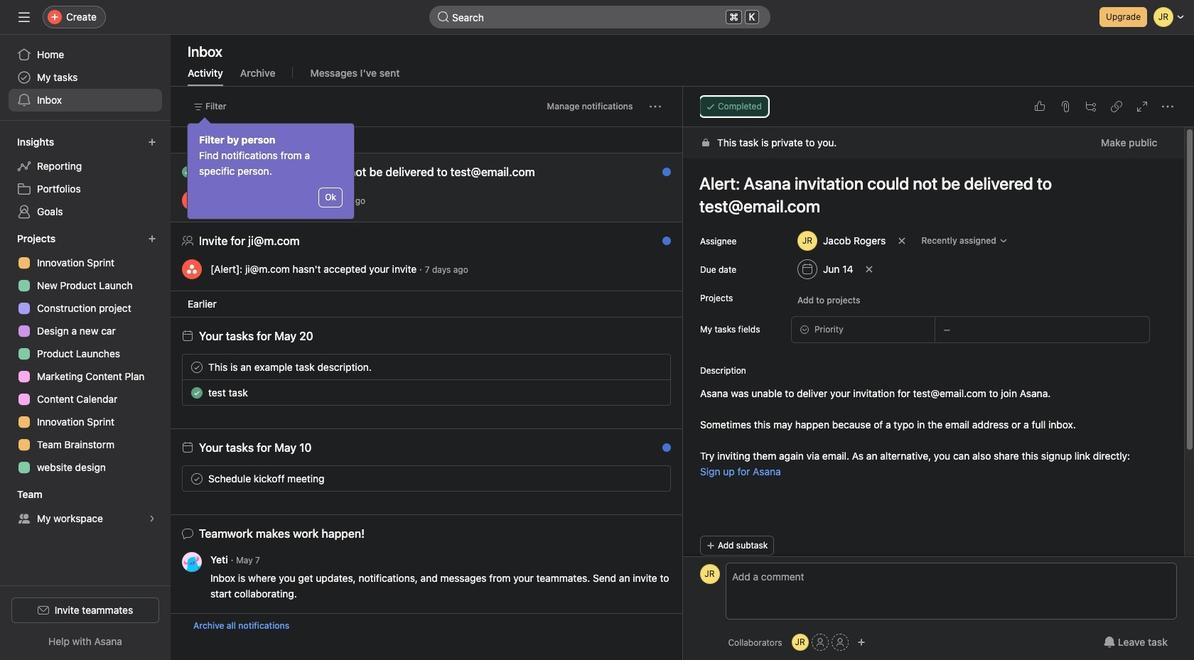 Task type: vqa. For each thing, say whether or not it's contained in the screenshot.
projects
no



Task type: describe. For each thing, give the bounding box(es) containing it.
your tasks for may 20, task element
[[199, 330, 313, 343]]

see details, my workspace image
[[148, 515, 156, 524]]

mark complete image for mark complete option
[[188, 359, 206, 376]]

1 archive notification image from the top
[[655, 170, 667, 181]]

teams element
[[0, 482, 171, 533]]

insights element
[[0, 129, 171, 226]]

clear due date image
[[866, 265, 874, 274]]

hide sidebar image
[[18, 11, 30, 23]]

Task Name text field
[[690, 167, 1167, 223]]

Completed checkbox
[[188, 384, 206, 402]]

more actions for this task image
[[1162, 101, 1174, 112]]

remove assignee image
[[898, 237, 907, 245]]

alert: asana invitation could not be delivered to test@email.com dialog
[[683, 87, 1195, 661]]

new insights image
[[148, 138, 156, 147]]

3 archive notification image from the top
[[655, 446, 667, 457]]

main content inside alert: asana invitation could not be delivered to test@email.com dialog
[[683, 127, 1184, 661]]

attachments: add a file to this task, alert: asana invitation could not be delivered to test@email.com image
[[1060, 101, 1071, 112]]

add or remove collaborators image
[[858, 639, 866, 647]]

your tasks for may 10, task element
[[199, 442, 312, 455]]

isinverse image
[[438, 11, 450, 23]]

projects element
[[0, 226, 171, 482]]

new project or portfolio image
[[148, 235, 156, 243]]



Task type: locate. For each thing, give the bounding box(es) containing it.
description document
[[685, 386, 1167, 480]]

archive notification image
[[655, 170, 667, 181], [655, 239, 667, 250], [655, 446, 667, 457]]

2 vertical spatial archive notification image
[[655, 446, 667, 457]]

1 vertical spatial archive notification image
[[655, 239, 667, 250]]

1 horizontal spatial jr image
[[796, 634, 806, 652]]

mark complete image down your tasks for may 10, task element
[[188, 471, 206, 488]]

0 vertical spatial mark complete image
[[188, 359, 206, 376]]

0 horizontal spatial jr image
[[705, 565, 715, 585]]

mark complete image
[[188, 359, 206, 376], [188, 471, 206, 488]]

full screen image
[[1137, 101, 1148, 112]]

1 vertical spatial jr image
[[796, 634, 806, 652]]

Mark complete checkbox
[[188, 359, 206, 376]]

0 vertical spatial jr image
[[705, 565, 715, 585]]

completed image
[[188, 384, 206, 402]]

Search tasks, projects, and more text field
[[430, 6, 771, 28]]

Mark complete checkbox
[[188, 471, 206, 488]]

1 mark complete image from the top
[[188, 359, 206, 376]]

mark complete image up completed checkbox
[[188, 359, 206, 376]]

0 likes. click to like this task image
[[1034, 101, 1046, 112]]

2 mark complete image from the top
[[188, 471, 206, 488]]

tooltip
[[188, 119, 354, 219]]

add subtask image
[[1085, 101, 1097, 112]]

2 archive notification image from the top
[[655, 239, 667, 250]]

jr image
[[705, 565, 715, 585], [796, 634, 806, 652]]

global element
[[0, 35, 171, 120]]

None field
[[430, 6, 771, 28]]

mark complete image for mark complete checkbox
[[188, 471, 206, 488]]

1 vertical spatial mark complete image
[[188, 471, 206, 488]]

0 vertical spatial archive notification image
[[655, 170, 667, 181]]

copy task link image
[[1111, 101, 1122, 112]]

main content
[[683, 127, 1184, 661]]

more actions image
[[650, 101, 661, 112]]



